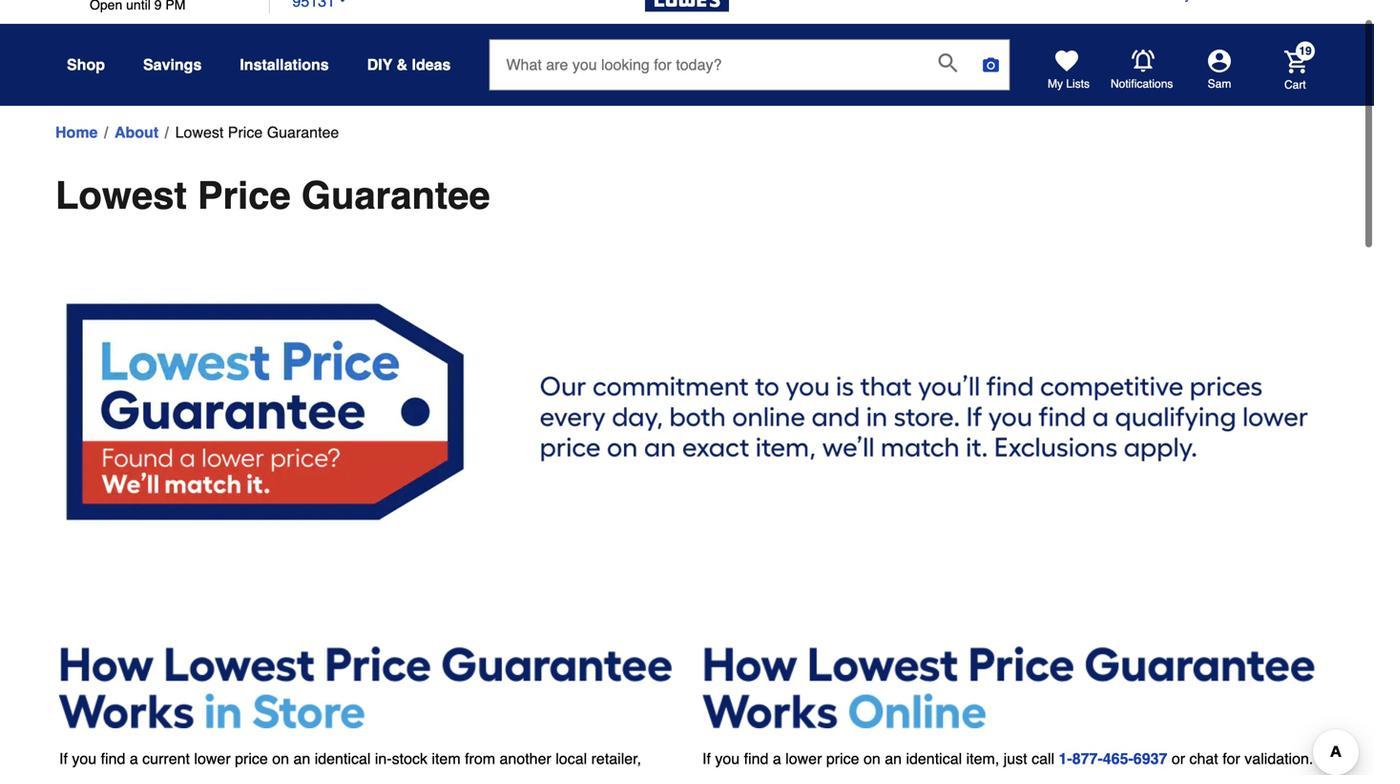 Task type: vqa. For each thing, say whether or not it's contained in the screenshot.
Chat Invite Button image
no



Task type: describe. For each thing, give the bounding box(es) containing it.
2 the from the left
[[1010, 773, 1032, 776]]

or chat for validation.​ lowest price guarantee includes the price of the item(s) plus shipping or delivery cost
[[702, 750, 1313, 776]]

identical inside if you find a current lower price on an identical in-stock item from another local retailer, we'll match the price. just show the website, ad, printout or photo to an associate so w
[[315, 750, 371, 768]]

diy & ideas
[[367, 56, 451, 73]]

6937
[[1133, 750, 1167, 768]]

diy
[[367, 56, 392, 73]]

savings
[[143, 56, 202, 73]]

shop button
[[67, 48, 105, 82]]

just
[[1004, 750, 1027, 768]]

0 vertical spatial guarantee
[[267, 124, 339, 141]]

of
[[993, 773, 1006, 776]]

you for if you find a lower price on an identical item, just call 1-877-465-6937
[[715, 750, 740, 768]]

find for lower
[[744, 750, 768, 768]]

home
[[55, 124, 98, 141]]

another
[[500, 750, 551, 768]]

for
[[1222, 750, 1240, 768]]

a for lower
[[773, 750, 781, 768]]

1 vertical spatial price
[[197, 174, 291, 218]]

item
[[432, 750, 461, 768]]

diy & ideas button
[[367, 48, 451, 82]]

0 vertical spatial lowest price guarantee
[[175, 124, 339, 141]]

1-877-465-6937 link
[[1059, 750, 1167, 768]]

so
[[612, 773, 628, 776]]

photo
[[462, 773, 500, 776]]

465-
[[1103, 750, 1133, 768]]

sam button
[[1174, 50, 1265, 92]]

my lists link
[[1048, 50, 1090, 92]]

match
[[93, 773, 135, 776]]

on inside if you find a current lower price on an identical in-stock item from another local retailer, we'll match the price. just show the website, ad, printout or photo to an associate so w
[[272, 750, 289, 768]]

1 on from the left
[[864, 750, 880, 768]]

1 identical from the left
[[906, 750, 962, 768]]

printout
[[389, 773, 440, 776]]

lists
[[1066, 77, 1090, 91]]

about
[[114, 124, 159, 141]]

19
[[1299, 44, 1312, 58]]

search image
[[938, 53, 957, 73]]

lowe's home improvement cart image
[[1284, 50, 1307, 73]]

item,
[[966, 750, 999, 768]]

or inside if you find a current lower price on an identical in-stock item from another local retailer, we'll match the price. just show the website, ad, printout or photo to an associate so w
[[444, 773, 458, 776]]

validation.​
[[1245, 750, 1313, 768]]

call
[[1032, 750, 1054, 768]]

price inside or chat for validation.​ lowest price guarantee includes the price of the item(s) plus shipping or delivery cost
[[956, 773, 989, 776]]

item(s)
[[1036, 773, 1082, 776]]

installations button
[[240, 48, 329, 82]]

my lists
[[1048, 77, 1090, 91]]

&
[[397, 56, 408, 73]]

website,
[[304, 773, 360, 776]]

includes
[[870, 773, 926, 776]]

877-
[[1072, 750, 1103, 768]]

cart
[[1284, 78, 1306, 91]]

how lowest price guarantee works in store. image
[[59, 647, 672, 729]]

0 vertical spatial price
[[228, 124, 263, 141]]

1 horizontal spatial price
[[826, 750, 859, 768]]

1 the from the left
[[931, 773, 952, 776]]

1 vertical spatial guarantee
[[301, 174, 490, 218]]

savings button
[[143, 48, 202, 82]]



Task type: locate. For each thing, give the bounding box(es) containing it.
1 horizontal spatial on
[[864, 750, 880, 768]]

just
[[206, 773, 234, 776]]

on up includes
[[864, 750, 880, 768]]

1 vertical spatial lowest
[[55, 174, 187, 218]]

from
[[465, 750, 495, 768]]

lower
[[785, 750, 822, 768], [194, 750, 231, 768]]

the right show
[[278, 773, 299, 776]]

price
[[228, 124, 263, 141], [197, 174, 291, 218], [755, 773, 790, 776]]

my
[[1048, 77, 1063, 91]]

Search Query text field
[[490, 40, 923, 90]]

lowest inside lowest price guarantee link
[[175, 124, 224, 141]]

you
[[715, 750, 740, 768], [72, 750, 96, 768]]

lowe's home improvement notification center image
[[1132, 50, 1155, 73]]

an down another
[[522, 773, 539, 776]]

2 a from the left
[[130, 750, 138, 768]]

find
[[744, 750, 768, 768], [101, 750, 125, 768]]

lowest price guarantee down lowest price guarantee link
[[55, 174, 490, 218]]

shop
[[67, 56, 105, 73]]

installations
[[240, 56, 329, 73]]

price
[[826, 750, 859, 768], [235, 750, 268, 768], [956, 773, 989, 776]]

1 horizontal spatial a
[[773, 750, 781, 768]]

2 on from the left
[[272, 750, 289, 768]]

lowest price guarantee link
[[175, 121, 339, 144]]

to
[[505, 773, 517, 776]]

an up includes
[[885, 750, 902, 768]]

1 find from the left
[[744, 750, 768, 768]]

chevron down image
[[335, 0, 350, 7]]

1 vertical spatial lowest price guarantee
[[55, 174, 490, 218]]

the down if you find a lower price on an identical item, just call 1-877-465-6937
[[931, 773, 952, 776]]

a for current
[[130, 750, 138, 768]]

a
[[773, 750, 781, 768], [130, 750, 138, 768]]

on
[[864, 750, 880, 768], [272, 750, 289, 768]]

sam
[[1208, 77, 1231, 91]]

or down the chat
[[1180, 773, 1194, 776]]

local
[[556, 750, 587, 768]]

0 horizontal spatial price
[[235, 750, 268, 768]]

on up show
[[272, 750, 289, 768]]

1-
[[1059, 750, 1072, 768]]

1 horizontal spatial identical
[[906, 750, 962, 768]]

2 if from the left
[[59, 750, 68, 768]]

1 horizontal spatial an
[[522, 773, 539, 776]]

guarantee inside or chat for validation.​ lowest price guarantee includes the price of the item(s) plus shipping or delivery cost
[[794, 773, 866, 776]]

1 horizontal spatial you
[[715, 750, 740, 768]]

if inside if you find a current lower price on an identical in-stock item from another local retailer, we'll match the price. just show the website, ad, printout or photo to an associate so w
[[59, 750, 68, 768]]

shipping
[[1119, 773, 1176, 776]]

2 horizontal spatial price
[[956, 773, 989, 776]]

0 horizontal spatial an
[[293, 750, 310, 768]]

about link
[[114, 121, 159, 144]]

ad,
[[364, 773, 385, 776]]

we'll
[[59, 773, 89, 776]]

0 horizontal spatial a
[[130, 750, 138, 768]]

0 horizontal spatial on
[[272, 750, 289, 768]]

a inside if you find a current lower price on an identical in-stock item from another local retailer, we'll match the price. just show the website, ad, printout or photo to an associate so w
[[130, 750, 138, 768]]

0 horizontal spatial find
[[101, 750, 125, 768]]

price.
[[164, 773, 202, 776]]

home link
[[55, 121, 98, 144]]

guarantee
[[267, 124, 339, 141], [301, 174, 490, 218], [794, 773, 866, 776]]

or
[[1172, 750, 1185, 768], [1180, 773, 1194, 776], [444, 773, 458, 776]]

if right retailer,
[[702, 750, 711, 768]]

delivery
[[1198, 773, 1250, 776]]

3 the from the left
[[139, 773, 160, 776]]

2 vertical spatial lowest
[[702, 773, 751, 776]]

lower inside if you find a current lower price on an identical in-stock item from another local retailer, we'll match the price. just show the website, ad, printout or photo to an associate so w
[[194, 750, 231, 768]]

chat
[[1189, 750, 1218, 768]]

an
[[885, 750, 902, 768], [293, 750, 310, 768], [522, 773, 539, 776]]

retailer,
[[591, 750, 641, 768]]

price inside or chat for validation.​ lowest price guarantee includes the price of the item(s) plus shipping or delivery cost
[[755, 773, 790, 776]]

2 find from the left
[[101, 750, 125, 768]]

lowest inside or chat for validation.​ lowest price guarantee includes the price of the item(s) plus shipping or delivery cost
[[702, 773, 751, 776]]

0 horizontal spatial if
[[59, 750, 68, 768]]

in-
[[375, 750, 392, 768]]

camera image
[[981, 55, 1000, 74]]

the
[[931, 773, 952, 776], [1010, 773, 1032, 776], [139, 773, 160, 776], [278, 773, 299, 776]]

if for if you find a current lower price on an identical in-stock item from another local retailer, we'll match the price. just show the website, ad, printout or photo to an associate so w
[[59, 750, 68, 768]]

2 vertical spatial guarantee
[[794, 773, 866, 776]]

lowest price guarantee
[[175, 124, 339, 141], [55, 174, 490, 218]]

if you find a lower price on an identical item, just call 1-877-465-6937
[[702, 750, 1167, 768]]

if
[[702, 750, 711, 768], [59, 750, 68, 768]]

or left the chat
[[1172, 750, 1185, 768]]

1 a from the left
[[773, 750, 781, 768]]

0 horizontal spatial identical
[[315, 750, 371, 768]]

lowest
[[175, 124, 224, 141], [55, 174, 187, 218], [702, 773, 751, 776]]

lowest price guarantee down installations button
[[175, 124, 339, 141]]

if you find a current lower price on an identical in-stock item from another local retailer, we'll match the price. just show the website, ad, printout or photo to an associate so w
[[59, 750, 653, 776]]

current
[[142, 750, 190, 768]]

identical
[[906, 750, 962, 768], [315, 750, 371, 768]]

1 horizontal spatial find
[[744, 750, 768, 768]]

you inside if you find a current lower price on an identical in-stock item from another local retailer, we'll match the price. just show the website, ad, printout or photo to an associate so w
[[72, 750, 96, 768]]

ideas
[[412, 56, 451, 73]]

show
[[238, 773, 274, 776]]

how lowest price guarantee works online. image
[[702, 647, 1315, 729]]

1 horizontal spatial if
[[702, 750, 711, 768]]

identical up website, in the bottom of the page
[[315, 750, 371, 768]]

the down just
[[1010, 773, 1032, 776]]

2 you from the left
[[72, 750, 96, 768]]

lowe's home improvement lists image
[[1055, 50, 1078, 73]]

1 you from the left
[[715, 750, 740, 768]]

plus
[[1087, 773, 1115, 776]]

you for if you find a current lower price on an identical in-stock item from another local retailer, we'll match the price. just show the website, ad, printout or photo to an associate so w
[[72, 750, 96, 768]]

lowe's home improvement logo image
[[645, 0, 729, 35]]

None search field
[[489, 39, 1010, 108]]

1 lower from the left
[[785, 750, 822, 768]]

2 identical from the left
[[315, 750, 371, 768]]

0 vertical spatial lowest
[[175, 124, 224, 141]]

2 horizontal spatial an
[[885, 750, 902, 768]]

or down item
[[444, 773, 458, 776]]

the down 'current' in the left of the page
[[139, 773, 160, 776]]

4 the from the left
[[278, 773, 299, 776]]

notifications
[[1111, 77, 1173, 91]]

1 horizontal spatial lower
[[785, 750, 822, 768]]

identical up includes
[[906, 750, 962, 768]]

associate
[[543, 773, 607, 776]]

stock
[[392, 750, 427, 768]]

find inside if you find a current lower price on an identical in-stock item from another local retailer, we'll match the price. just show the website, ad, printout or photo to an associate so w
[[101, 750, 125, 768]]

0 horizontal spatial you
[[72, 750, 96, 768]]

an up website, in the bottom of the page
[[293, 750, 310, 768]]

price inside if you find a current lower price on an identical in-stock item from another local retailer, we'll match the price. just show the website, ad, printout or photo to an associate so w
[[235, 750, 268, 768]]

if for if you find a lower price on an identical item, just call 1-877-465-6937
[[702, 750, 711, 768]]

2 vertical spatial price
[[755, 773, 790, 776]]

find for current
[[101, 750, 125, 768]]

2 lower from the left
[[194, 750, 231, 768]]

1 if from the left
[[702, 750, 711, 768]]

0 horizontal spatial lower
[[194, 750, 231, 768]]

if you find a qualifying lower price on an exact item, we'll match it. exclusions apply. image
[[55, 247, 1319, 590]]

if up we'll
[[59, 750, 68, 768]]



